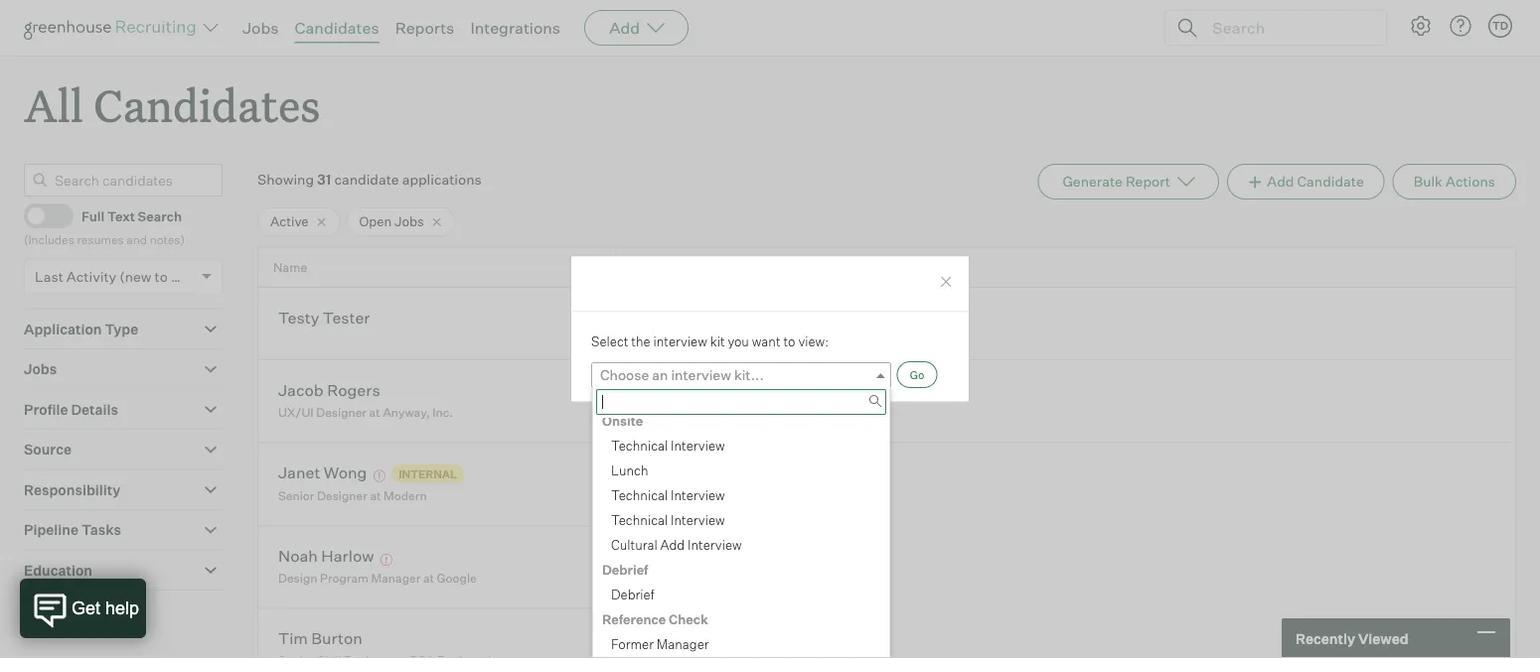 Task type: describe. For each thing, give the bounding box(es) containing it.
showing
[[257, 171, 314, 188]]

kit
[[710, 334, 725, 350]]

to-
[[640, 328, 657, 342]]

janet wong has been in application review for more than 5 days image
[[370, 471, 388, 483]]

choose an interview kit... dialog
[[570, 256, 970, 659]]

details
[[71, 401, 118, 419]]

td button
[[1484, 10, 1516, 42]]

active
[[270, 214, 309, 230]]

bulk
[[1414, 173, 1443, 190]]

last
[[35, 268, 63, 285]]

generate
[[1063, 173, 1123, 190]]

resumes
[[77, 232, 124, 247]]

activity
[[66, 268, 116, 285]]

2 to-dos for technical interview link
[[613, 326, 810, 344]]

candidate
[[334, 171, 399, 188]]

0 vertical spatial application
[[24, 321, 102, 338]]

jobs link
[[242, 18, 279, 38]]

feedback for (50)
[[672, 488, 723, 503]]

check
[[669, 611, 708, 627]]

for for (19)
[[680, 328, 695, 342]]

go
[[910, 368, 924, 381]]

to for (50)
[[691, 571, 702, 586]]

design program manager at google
[[278, 571, 477, 586]]

noah harlow link
[[278, 547, 374, 570]]

technical inside test (19) 2 to-dos for technical interview
[[698, 328, 751, 342]]

full
[[81, 208, 105, 224]]

internal
[[399, 468, 457, 481]]

tim burton
[[278, 629, 363, 649]]

bulk actions link
[[1393, 164, 1516, 200]]

designer (50) interviews to schedule for preliminary screen
[[616, 548, 882, 586]]

tester
[[323, 308, 370, 328]]

in for (50)
[[726, 488, 736, 503]]

(19) for test (19) collect feedback in application review
[[656, 382, 681, 399]]

pipeline
[[24, 522, 79, 539]]

greenhouse recruiting image
[[24, 16, 203, 40]]

responsibility
[[24, 482, 120, 499]]

Search text field
[[1207, 13, 1368, 42]]

recently
[[1296, 630, 1355, 648]]

1 vertical spatial debrief
[[611, 587, 654, 602]]

interviews to schedule for preliminary screen link
[[613, 570, 887, 588]]

google
[[437, 571, 477, 586]]

(19) for test (19) 2 to-dos for technical interview
[[656, 304, 681, 322]]

applications
[[402, 171, 482, 188]]

candidate
[[1297, 173, 1364, 190]]

review for (19)
[[805, 405, 845, 420]]

filters
[[93, 611, 133, 629]]

collect for designer
[[631, 488, 669, 503]]

application for designer (50)
[[739, 488, 803, 503]]

noah harlow
[[278, 547, 374, 567]]

type
[[105, 321, 138, 338]]

showing 31 candidate applications
[[257, 171, 482, 188]]

0 horizontal spatial jobs
[[24, 361, 57, 378]]

1 horizontal spatial jobs
[[242, 18, 279, 38]]

noah
[[278, 547, 318, 567]]

designer inside jacob rogers ux/ui designer at anyway, inc.
[[316, 405, 367, 420]]

recently viewed
[[1296, 630, 1409, 648]]

designer (50) collect feedback in application review
[[616, 465, 845, 503]]

bulk actions
[[1414, 173, 1495, 190]]

reset filters
[[54, 611, 133, 629]]

profile details
[[24, 401, 118, 419]]

janet
[[278, 463, 320, 483]]

testy
[[278, 308, 319, 328]]

lunch
[[611, 462, 648, 478]]

the
[[631, 334, 650, 350]]

an
[[652, 366, 668, 384]]

generate report
[[1063, 173, 1170, 190]]

candidate reports are now available! apply filters and select "view in app" element
[[1038, 164, 1219, 200]]

1 vertical spatial at
[[370, 489, 381, 504]]

a follow-up was set for sep 22, 2023 for noah harlow image
[[378, 555, 395, 567]]

td button
[[1488, 14, 1512, 38]]

reports link
[[395, 18, 454, 38]]

2 vertical spatial at
[[423, 571, 434, 586]]

name
[[273, 260, 307, 275]]

tim
[[278, 629, 308, 649]]

test (19) collect feedback in application review
[[616, 382, 845, 420]]

text
[[107, 208, 135, 224]]

in for (19)
[[726, 405, 736, 420]]

reset filters button
[[24, 601, 143, 639]]

schedule
[[705, 571, 755, 586]]

add candidate
[[1267, 173, 1364, 190]]

open
[[359, 214, 392, 230]]

want
[[752, 334, 781, 350]]

view:
[[798, 334, 829, 350]]

anyway,
[[383, 405, 430, 420]]

janet wong link
[[278, 463, 367, 486]]

(new
[[119, 268, 152, 285]]

inc.
[[433, 405, 453, 420]]

31
[[317, 171, 331, 188]]

(50) for harlow
[[678, 548, 706, 566]]

burton
[[311, 629, 363, 649]]

all candidates
[[24, 76, 320, 134]]

last activity (new to old) option
[[35, 268, 197, 285]]

actions
[[1446, 173, 1495, 190]]

senior designer at modern
[[278, 489, 427, 504]]

checkmark image
[[33, 208, 48, 222]]



Task type: vqa. For each thing, say whether or not it's contained in the screenshot.
number
no



Task type: locate. For each thing, give the bounding box(es) containing it.
2 in from the top
[[726, 488, 736, 503]]

test up '2'
[[616, 304, 653, 322]]

jacob rogers link
[[278, 380, 380, 403]]

2 horizontal spatial to
[[783, 334, 795, 350]]

search
[[138, 208, 182, 224]]

(50) up interviews
[[678, 548, 706, 566]]

1 vertical spatial test
[[616, 382, 653, 399]]

onsite
[[602, 413, 643, 429]]

1 vertical spatial collect feedback in application review link
[[613, 486, 850, 505]]

0 vertical spatial interview
[[653, 334, 707, 350]]

0 vertical spatial in
[[726, 405, 736, 420]]

debrief up reference
[[611, 587, 654, 602]]

for inside designer (50) interviews to schedule for preliminary screen
[[758, 571, 773, 586]]

test for test (19)
[[616, 631, 653, 648]]

2 vertical spatial application
[[739, 488, 803, 503]]

collect
[[631, 405, 669, 420], [631, 488, 669, 503]]

tim burton link
[[278, 629, 363, 652]]

0 vertical spatial (50)
[[678, 465, 706, 482]]

testy tester link
[[278, 308, 370, 331]]

0 vertical spatial test
[[616, 304, 653, 322]]

old)
[[171, 268, 197, 285]]

0 horizontal spatial manager
[[371, 571, 421, 586]]

integrations
[[470, 18, 561, 38]]

designer down wong
[[317, 489, 367, 504]]

jobs
[[242, 18, 279, 38], [395, 214, 424, 230], [24, 361, 57, 378]]

review inside designer (50) collect feedback in application review
[[805, 488, 845, 503]]

0 vertical spatial manager
[[371, 571, 421, 586]]

test down reference
[[616, 631, 653, 648]]

for
[[680, 328, 695, 342], [758, 571, 773, 586]]

0 vertical spatial collect
[[631, 405, 669, 420]]

(19) right choose
[[656, 382, 681, 399]]

interview
[[754, 328, 805, 342], [671, 437, 725, 453], [671, 487, 725, 503], [671, 512, 725, 528], [688, 537, 742, 553]]

jacob rogers ux/ui designer at anyway, inc.
[[278, 380, 453, 420]]

all
[[24, 76, 83, 134]]

0 horizontal spatial add
[[609, 18, 640, 38]]

modern
[[384, 489, 427, 504]]

None text field
[[596, 389, 886, 415]]

1 horizontal spatial for
[[758, 571, 773, 586]]

viewed
[[1358, 630, 1409, 648]]

add inside 'link'
[[1267, 173, 1294, 190]]

application down kit...
[[739, 405, 803, 420]]

candidates down jobs link on the top left
[[94, 76, 320, 134]]

for inside test (19) 2 to-dos for technical interview
[[680, 328, 695, 342]]

to right the want
[[783, 334, 795, 350]]

at left google
[[423, 571, 434, 586]]

reports
[[395, 18, 454, 38]]

add button
[[584, 10, 689, 46]]

collect feedback in application review link up designer (50) interviews to schedule for preliminary screen
[[613, 486, 850, 505]]

Search candidates field
[[24, 164, 223, 197]]

jobs left candidates link
[[242, 18, 279, 38]]

2 (19) from the top
[[656, 382, 681, 399]]

to inside designer (50) interviews to schedule for preliminary screen
[[691, 571, 702, 586]]

(50) for wong
[[678, 465, 706, 482]]

3 test from the top
[[616, 631, 653, 648]]

kit...
[[734, 366, 764, 384]]

1 collect feedback in application review link from the top
[[613, 403, 850, 422]]

source
[[24, 441, 72, 459]]

dos
[[657, 328, 677, 342]]

wong
[[324, 463, 367, 483]]

choose
[[600, 366, 649, 384]]

2
[[631, 328, 637, 342]]

to
[[155, 268, 168, 285], [783, 334, 795, 350], [691, 571, 702, 586]]

candidates right jobs link on the top left
[[295, 18, 379, 38]]

(50) right lunch on the bottom
[[678, 465, 706, 482]]

testy tester
[[278, 308, 370, 328]]

1 in from the top
[[726, 405, 736, 420]]

1 vertical spatial application
[[739, 405, 803, 420]]

0 vertical spatial jobs
[[242, 18, 279, 38]]

1 vertical spatial review
[[805, 488, 845, 503]]

1 vertical spatial add
[[1267, 173, 1294, 190]]

for right dos
[[680, 328, 695, 342]]

in down "choose an interview kit..." link
[[726, 405, 736, 420]]

0 vertical spatial to
[[155, 268, 168, 285]]

1 vertical spatial candidates
[[94, 76, 320, 134]]

jobs up profile
[[24, 361, 57, 378]]

collect feedback in application review link down "choose an interview kit..." link
[[613, 403, 850, 422]]

reset
[[54, 611, 90, 629]]

0 vertical spatial candidates
[[295, 18, 379, 38]]

2 vertical spatial test
[[616, 631, 653, 648]]

2 vertical spatial add
[[660, 537, 685, 553]]

former
[[611, 636, 654, 652]]

0 vertical spatial collect feedback in application review link
[[613, 403, 850, 422]]

(50) inside designer (50) collect feedback in application review
[[678, 465, 706, 482]]

1 vertical spatial (50)
[[678, 548, 706, 566]]

rogers
[[327, 380, 380, 400]]

test inside test (19) collect feedback in application review
[[616, 382, 653, 399]]

review for (50)
[[805, 488, 845, 503]]

(50) inside designer (50) interviews to schedule for preliminary screen
[[678, 548, 706, 566]]

at
[[369, 405, 380, 420], [370, 489, 381, 504], [423, 571, 434, 586]]

candidates
[[295, 18, 379, 38], [94, 76, 320, 134]]

test inside test (19) 2 to-dos for technical interview
[[616, 304, 653, 322]]

jacob
[[278, 380, 324, 400]]

pipeline tasks
[[24, 522, 121, 539]]

to left old)
[[155, 268, 168, 285]]

close image
[[938, 274, 954, 290]]

1 vertical spatial in
[[726, 488, 736, 503]]

in inside test (19) collect feedback in application review
[[726, 405, 736, 420]]

interview down select the interview kit you want to view:
[[671, 366, 731, 384]]

2 test from the top
[[616, 382, 653, 399]]

0 vertical spatial review
[[805, 405, 845, 420]]

add inside the onsite technical interview lunch technical interview technical interview cultural add interview debrief debrief reference check former manager
[[660, 537, 685, 553]]

to left schedule in the left bottom of the page
[[691, 571, 702, 586]]

janet wong
[[278, 463, 367, 483]]

add for add candidate
[[1267, 173, 1294, 190]]

1 vertical spatial for
[[758, 571, 773, 586]]

full text search (includes resumes and notes)
[[24, 208, 185, 247]]

collect inside designer (50) collect feedback in application review
[[631, 488, 669, 503]]

1 horizontal spatial manager
[[657, 636, 709, 652]]

test (19)
[[616, 631, 681, 648]]

review inside test (19) collect feedback in application review
[[805, 405, 845, 420]]

add inside popup button
[[609, 18, 640, 38]]

interviews
[[631, 571, 688, 586]]

manager
[[371, 571, 421, 586], [657, 636, 709, 652]]

interview inside test (19) 2 to-dos for technical interview
[[754, 328, 805, 342]]

0 horizontal spatial for
[[680, 328, 695, 342]]

for for (50)
[[758, 571, 773, 586]]

in up designer (50) interviews to schedule for preliminary screen
[[726, 488, 736, 503]]

at inside jacob rogers ux/ui designer at anyway, inc.
[[369, 405, 380, 420]]

review
[[805, 405, 845, 420], [805, 488, 845, 503]]

none text field inside choose an interview kit... dialog
[[596, 389, 886, 415]]

harlow
[[321, 547, 374, 567]]

you
[[728, 334, 749, 350]]

0 vertical spatial for
[[680, 328, 695, 342]]

interview for the
[[653, 334, 707, 350]]

configure image
[[1409, 14, 1433, 38]]

open jobs
[[359, 214, 424, 230]]

collect down lunch on the bottom
[[631, 488, 669, 503]]

1 vertical spatial feedback
[[672, 488, 723, 503]]

2 feedback from the top
[[672, 488, 723, 503]]

cultural
[[611, 537, 657, 553]]

2 horizontal spatial jobs
[[395, 214, 424, 230]]

debrief down cultural
[[602, 562, 648, 578]]

go link
[[897, 361, 937, 388]]

feedback inside designer (50) collect feedback in application review
[[672, 488, 723, 503]]

review up preliminary
[[805, 488, 845, 503]]

program
[[320, 571, 369, 586]]

integrations link
[[470, 18, 561, 38]]

1 test from the top
[[616, 304, 653, 322]]

1 feedback from the top
[[672, 405, 723, 420]]

1 vertical spatial to
[[783, 334, 795, 350]]

report
[[1126, 173, 1170, 190]]

designer down onsite
[[616, 465, 675, 482]]

candidates link
[[295, 18, 379, 38]]

designer inside designer (50) collect feedback in application review
[[616, 465, 675, 482]]

0 horizontal spatial to
[[155, 268, 168, 285]]

1 vertical spatial collect
[[631, 488, 669, 503]]

choose an interview kit...
[[600, 366, 764, 384]]

senior
[[278, 489, 314, 504]]

interview for an
[[671, 366, 731, 384]]

2 vertical spatial (19)
[[656, 631, 681, 648]]

review down view:
[[805, 405, 845, 420]]

1 (50) from the top
[[678, 465, 706, 482]]

(19) down check
[[656, 631, 681, 648]]

3 (19) from the top
[[656, 631, 681, 648]]

application inside designer (50) collect feedback in application review
[[739, 488, 803, 503]]

add candidate link
[[1227, 164, 1385, 200]]

designer up interviews
[[616, 548, 675, 566]]

collect inside test (19) collect feedback in application review
[[631, 405, 669, 420]]

1 horizontal spatial to
[[691, 571, 702, 586]]

jobs right open
[[395, 214, 424, 230]]

feedback inside test (19) collect feedback in application review
[[672, 405, 723, 420]]

notes)
[[150, 232, 185, 247]]

2 collect from the top
[[631, 488, 669, 503]]

education
[[24, 562, 92, 579]]

test for test (19) 2 to-dos for technical interview
[[616, 304, 653, 322]]

1 vertical spatial (19)
[[656, 382, 681, 399]]

2 horizontal spatial add
[[1267, 173, 1294, 190]]

manager inside the onsite technical interview lunch technical interview technical interview cultural add interview debrief debrief reference check former manager
[[657, 636, 709, 652]]

application up designer (50) interviews to schedule for preliminary screen
[[739, 488, 803, 503]]

(19) up dos
[[656, 304, 681, 322]]

select the interview kit you want to view:
[[591, 334, 829, 350]]

generate report button
[[1038, 164, 1219, 200]]

application for test (19)
[[739, 405, 803, 420]]

application down last
[[24, 321, 102, 338]]

preliminary
[[776, 571, 840, 586]]

to inside choose an interview kit... dialog
[[783, 334, 795, 350]]

(19) inside test (19) collect feedback in application review
[[656, 382, 681, 399]]

application inside test (19) collect feedback in application review
[[739, 405, 803, 420]]

2 vertical spatial to
[[691, 571, 702, 586]]

1 horizontal spatial add
[[660, 537, 685, 553]]

2 collect feedback in application review link from the top
[[613, 486, 850, 505]]

1 (19) from the top
[[656, 304, 681, 322]]

0 vertical spatial (19)
[[656, 304, 681, 322]]

2 (50) from the top
[[678, 548, 706, 566]]

test up onsite
[[616, 382, 653, 399]]

manager down a follow-up was set for sep 22, 2023 for noah harlow "image"
[[371, 571, 421, 586]]

test for test (19) collect feedback in application review
[[616, 382, 653, 399]]

collect feedback in application review link for (50)
[[613, 486, 850, 505]]

interview up choose an interview kit...
[[653, 334, 707, 350]]

(19) for test (19)
[[656, 631, 681, 648]]

2 review from the top
[[805, 488, 845, 503]]

collect feedback in application review link for (19)
[[613, 403, 850, 422]]

(19) inside test (19) 2 to-dos for technical interview
[[656, 304, 681, 322]]

1 review from the top
[[805, 405, 845, 420]]

for right schedule in the left bottom of the page
[[758, 571, 773, 586]]

1 collect from the top
[[631, 405, 669, 420]]

onsite technical interview lunch technical interview technical interview cultural add interview debrief debrief reference check former manager
[[602, 413, 742, 652]]

0 vertical spatial feedback
[[672, 405, 723, 420]]

test (19) 2 to-dos for technical interview
[[616, 304, 805, 342]]

2 vertical spatial jobs
[[24, 361, 57, 378]]

at down rogers
[[369, 405, 380, 420]]

0 vertical spatial add
[[609, 18, 640, 38]]

designer inside designer (50) interviews to schedule for preliminary screen
[[616, 548, 675, 566]]

1 vertical spatial manager
[[657, 636, 709, 652]]

tasks
[[81, 522, 121, 539]]

feedback for (19)
[[672, 405, 723, 420]]

profile
[[24, 401, 68, 419]]

design
[[278, 571, 317, 586]]

screen
[[843, 571, 882, 586]]

test
[[616, 304, 653, 322], [616, 382, 653, 399], [616, 631, 653, 648]]

collect down an
[[631, 405, 669, 420]]

application
[[24, 321, 102, 338], [739, 405, 803, 420], [739, 488, 803, 503]]

0 vertical spatial debrief
[[602, 562, 648, 578]]

in inside designer (50) collect feedback in application review
[[726, 488, 736, 503]]

0 vertical spatial at
[[369, 405, 380, 420]]

designer
[[316, 405, 367, 420], [616, 465, 675, 482], [317, 489, 367, 504], [616, 548, 675, 566]]

add for add
[[609, 18, 640, 38]]

1 vertical spatial jobs
[[395, 214, 424, 230]]

last activity (new to old)
[[35, 268, 197, 285]]

to for activity
[[155, 268, 168, 285]]

at down janet wong has been in application review for more than 5 days icon
[[370, 489, 381, 504]]

1 vertical spatial interview
[[671, 366, 731, 384]]

manager down check
[[657, 636, 709, 652]]

collect feedback in application review link
[[613, 403, 850, 422], [613, 486, 850, 505]]

collect for test
[[631, 405, 669, 420]]

select
[[591, 334, 628, 350]]

designer down jacob rogers link
[[316, 405, 367, 420]]



